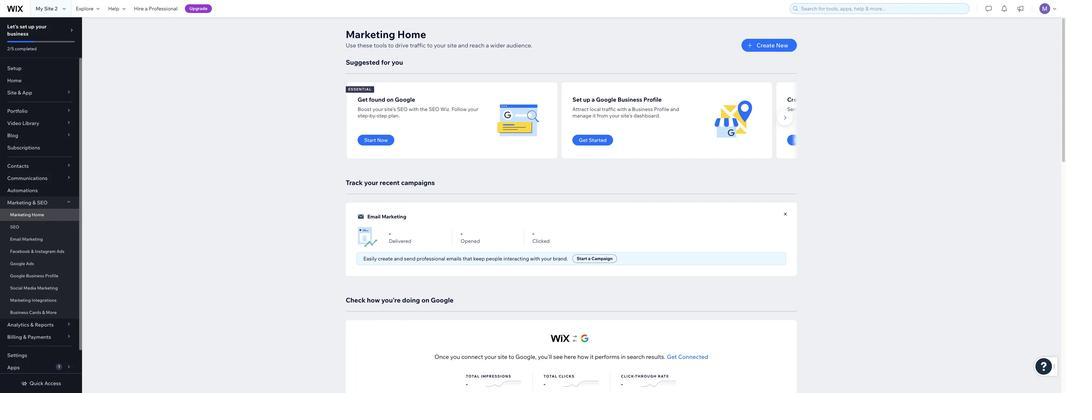 Task type: describe. For each thing, give the bounding box(es) containing it.
google right doing
[[431, 297, 454, 305]]

1 vertical spatial ads
[[26, 261, 34, 267]]

seo link
[[0, 221, 79, 234]]

more
[[46, 310, 57, 316]]

now
[[377, 137, 388, 144]]

send
[[404, 256, 416, 262]]

home for marketing home use these tools to drive traffic to your site and reach a wider audience.
[[398, 28, 426, 41]]

clicks
[[559, 375, 575, 380]]

ascend_suggestions.seo.new user.title image
[[497, 99, 540, 142]]

track
[[346, 179, 363, 187]]

business
[[7, 31, 29, 37]]

marketing inside "link"
[[37, 286, 58, 291]]

create an email campaign send updates, offers or newsletters & keep in touch.
[[788, 96, 909, 113]]

and inside set up a google business profile attract local traffic with a business profile and manage it from your site's dashboard.
[[671, 106, 680, 113]]

drive
[[395, 42, 409, 49]]

with inside set up a google business profile attract local traffic with a business profile and manage it from your site's dashboard.
[[617, 106, 627, 113]]

payments
[[28, 334, 51, 341]]

track your recent campaigns
[[346, 179, 435, 187]]

ascend_suggestions.restaurant.gmb1.title image
[[712, 99, 755, 142]]

home for marketing home
[[32, 212, 44, 218]]

recent
[[380, 179, 400, 187]]

essential
[[349, 87, 372, 92]]

your inside set up a google business profile attract local traffic with a business profile and manage it from your site's dashboard.
[[610, 113, 620, 119]]

google inside get found on google boost your site's seo with the seo wiz. follow your step-by-step plan.
[[395, 96, 415, 103]]

1 vertical spatial in
[[621, 354, 626, 361]]

blog
[[7, 133, 18, 139]]

1 vertical spatial on
[[422, 297, 430, 305]]

- inside - delivered
[[389, 230, 391, 238]]

that
[[463, 256, 473, 262]]

social media marketing
[[10, 286, 58, 291]]

billing
[[7, 334, 22, 341]]

0 vertical spatial you
[[392, 58, 403, 67]]

Search for tools, apps, help & more... field
[[799, 4, 968, 14]]

2/5
[[7, 46, 14, 51]]

create new
[[757, 42, 789, 49]]

subscriptions
[[7, 145, 40, 151]]

google down facebook
[[10, 261, 25, 267]]

total clicks
[[544, 375, 575, 380]]

start now
[[364, 137, 388, 144]]

results.
[[647, 354, 666, 361]]

email inside sidebar element
[[10, 237, 21, 242]]

dashboard.
[[634, 113, 661, 119]]

1 vertical spatial profile
[[654, 106, 670, 113]]

you're
[[382, 297, 401, 305]]

keep inside "create an email campaign send updates, offers or newsletters & keep in touch."
[[876, 106, 888, 113]]

- clicked
[[533, 230, 550, 245]]

social
[[10, 286, 23, 291]]

- down total clicks
[[544, 381, 546, 389]]

marketing & seo button
[[0, 197, 79, 209]]

0 horizontal spatial keep
[[474, 256, 485, 262]]

traffic inside set up a google business profile attract local traffic with a business profile and manage it from your site's dashboard.
[[602, 106, 616, 113]]

up inside let's set up your business
[[28, 23, 35, 30]]

create new button
[[742, 39, 798, 52]]

a inside the hire a professional link
[[145, 5, 148, 12]]

hire a professional link
[[130, 0, 182, 17]]

reports
[[35, 322, 54, 329]]

send inside "create an email campaign send updates, offers or newsletters & keep in touch."
[[788, 106, 800, 113]]

start for start now
[[364, 137, 376, 144]]

send a campaign button
[[788, 135, 843, 146]]

a up local
[[592, 96, 595, 103]]

send inside button
[[794, 137, 807, 144]]

search
[[627, 354, 645, 361]]

get for found
[[358, 96, 368, 103]]

0 horizontal spatial how
[[367, 297, 380, 305]]

it inside set up a google business profile attract local traffic with a business profile and manage it from your site's dashboard.
[[593, 113, 596, 119]]

for
[[381, 58, 390, 67]]

0 vertical spatial email
[[368, 214, 381, 220]]

on inside get found on google boost your site's seo with the seo wiz. follow your step-by-step plan.
[[387, 96, 394, 103]]

new
[[777, 42, 789, 49]]

set
[[20, 23, 27, 30]]

marketing integrations
[[10, 298, 57, 304]]

site inside marketing home use these tools to drive traffic to your site and reach a wider audience.
[[448, 42, 457, 49]]

& inside "create an email campaign send updates, offers or newsletters & keep in touch."
[[872, 106, 875, 113]]

google,
[[516, 354, 537, 361]]

1 vertical spatial it
[[590, 354, 594, 361]]

performs
[[595, 354, 620, 361]]

professional
[[417, 256, 446, 262]]

click-
[[621, 375, 636, 380]]

cards
[[29, 310, 41, 316]]

facebook & instagram ads link
[[0, 246, 79, 258]]

start a campaign button
[[573, 255, 617, 264]]

offers
[[823, 106, 837, 113]]

0 vertical spatial site
[[44, 5, 54, 12]]

manage
[[573, 113, 592, 119]]

google ads
[[10, 261, 34, 267]]

marketing inside popup button
[[7, 200, 31, 206]]

people
[[486, 256, 503, 262]]

plan.
[[389, 113, 400, 119]]

rate
[[658, 375, 669, 380]]

1 vertical spatial you
[[451, 354, 460, 361]]

marketing integrations link
[[0, 295, 79, 307]]

portfolio button
[[0, 105, 79, 117]]

apps
[[7, 365, 20, 372]]

get found on google boost your site's seo with the seo wiz. follow your step-by-step plan.
[[358, 96, 479, 119]]

create for create an email campaign send updates, offers or newsletters & keep in touch.
[[788, 96, 806, 103]]

total impressions
[[466, 375, 512, 380]]

analytics
[[7, 322, 29, 329]]

emails
[[447, 256, 462, 262]]

business cards & more
[[10, 310, 57, 316]]

start a campaign
[[577, 256, 613, 262]]

- inside - clicked
[[533, 230, 535, 238]]

delivered
[[389, 238, 412, 245]]

- opened
[[461, 230, 480, 245]]

use
[[346, 42, 356, 49]]

seo inside popup button
[[37, 200, 48, 206]]

billing & payments button
[[0, 332, 79, 344]]

home link
[[0, 75, 79, 87]]

here
[[564, 354, 577, 361]]

marketing & seo
[[7, 200, 48, 206]]

2 horizontal spatial get
[[667, 354, 677, 361]]

campaign
[[832, 96, 859, 103]]

campaign for start a campaign
[[592, 256, 613, 262]]

in inside "create an email campaign send updates, offers or newsletters & keep in touch."
[[889, 106, 893, 113]]

once you connect your site to google, you'll see here how it performs in search results. get connected
[[435, 354, 709, 361]]

your inside marketing home use these tools to drive traffic to your site and reach a wider audience.
[[434, 42, 446, 49]]

wiz.
[[441, 106, 451, 113]]

completed
[[15, 46, 37, 51]]

set
[[573, 96, 582, 103]]

a inside the send a campaign button
[[808, 137, 811, 144]]

hire a professional
[[134, 5, 178, 12]]

with inside get found on google boost your site's seo with the seo wiz. follow your step-by-step plan.
[[409, 106, 419, 113]]

1 horizontal spatial how
[[578, 354, 589, 361]]

business inside "link"
[[10, 310, 28, 316]]

email marketing link
[[0, 234, 79, 246]]

start for start a campaign
[[577, 256, 588, 262]]

touch.
[[894, 106, 909, 113]]

once
[[435, 354, 449, 361]]



Task type: locate. For each thing, give the bounding box(es) containing it.
to right drive
[[427, 42, 433, 49]]

1 vertical spatial keep
[[474, 256, 485, 262]]

1 horizontal spatial you
[[451, 354, 460, 361]]

1 vertical spatial home
[[7, 77, 22, 84]]

through
[[636, 375, 657, 380]]

setup link
[[0, 62, 79, 75]]

0 horizontal spatial email
[[10, 237, 21, 242]]

traffic inside marketing home use these tools to drive traffic to your site and reach a wider audience.
[[410, 42, 426, 49]]

a left wider
[[486, 42, 489, 49]]

seo right the
[[429, 106, 440, 113]]

marketing
[[346, 28, 395, 41], [7, 200, 31, 206], [10, 212, 31, 218], [382, 214, 407, 220], [22, 237, 43, 242], [37, 286, 58, 291], [10, 298, 31, 304]]

with down clicked
[[531, 256, 541, 262]]

0 horizontal spatial create
[[757, 42, 775, 49]]

your inside let's set up your business
[[36, 23, 47, 30]]

google business profile
[[10, 274, 58, 279]]

hire
[[134, 5, 144, 12]]

& down the automations link
[[33, 200, 36, 206]]

& left reports
[[30, 322, 34, 329]]

reach
[[470, 42, 485, 49]]

campaign inside the send a campaign button
[[812, 137, 836, 144]]

2 vertical spatial get
[[667, 354, 677, 361]]

2/5 completed
[[7, 46, 37, 51]]

subscriptions link
[[0, 142, 79, 154]]

&
[[18, 90, 21, 96], [872, 106, 875, 113], [33, 200, 36, 206], [31, 249, 34, 255], [42, 310, 45, 316], [30, 322, 34, 329], [23, 334, 26, 341]]

0 vertical spatial traffic
[[410, 42, 426, 49]]

1 vertical spatial campaign
[[592, 256, 613, 262]]

start left now
[[364, 137, 376, 144]]

and right dashboard.
[[671, 106, 680, 113]]

- down click-
[[621, 381, 623, 389]]

video library button
[[0, 117, 79, 130]]

in
[[889, 106, 893, 113], [621, 354, 626, 361]]

google search console image
[[551, 334, 593, 345]]

campaign for send a campaign
[[812, 137, 836, 144]]

analytics & reports
[[7, 322, 54, 329]]

keep right that
[[474, 256, 485, 262]]

- inside - opened
[[461, 230, 463, 238]]

site up impressions at left bottom
[[498, 354, 508, 361]]

google
[[395, 96, 415, 103], [597, 96, 617, 103], [10, 261, 25, 267], [10, 274, 25, 279], [431, 297, 454, 305]]

seo up marketing home link
[[37, 200, 48, 206]]

0 vertical spatial home
[[398, 28, 426, 41]]

1 horizontal spatial with
[[531, 256, 541, 262]]

email
[[816, 96, 830, 103]]

0 horizontal spatial traffic
[[410, 42, 426, 49]]

with
[[409, 106, 419, 113], [617, 106, 627, 113], [531, 256, 541, 262]]

you right once
[[451, 354, 460, 361]]

with right from
[[617, 106, 627, 113]]

& inside "link"
[[42, 310, 45, 316]]

marketing down "automations"
[[7, 200, 31, 206]]

interacting
[[504, 256, 529, 262]]

1 horizontal spatial home
[[32, 212, 44, 218]]

social media marketing link
[[0, 283, 79, 295]]

1 vertical spatial create
[[788, 96, 806, 103]]

by-
[[370, 113, 377, 119]]

email up em image
[[368, 214, 381, 220]]

to
[[389, 42, 394, 49], [427, 42, 433, 49], [509, 354, 515, 361]]

& for app
[[18, 90, 21, 96]]

0 vertical spatial campaign
[[812, 137, 836, 144]]

and left send
[[394, 256, 403, 262]]

0 vertical spatial profile
[[644, 96, 662, 103]]

site left app
[[7, 90, 17, 96]]

& left the more
[[42, 310, 45, 316]]

audience.
[[507, 42, 533, 49]]

1 horizontal spatial to
[[427, 42, 433, 49]]

1 horizontal spatial site's
[[621, 113, 633, 119]]

help
[[108, 5, 119, 12]]

site's left dashboard.
[[621, 113, 633, 119]]

create left 'new'
[[757, 42, 775, 49]]

integrations
[[32, 298, 57, 304]]

- delivered
[[389, 230, 412, 245]]

1 horizontal spatial traffic
[[602, 106, 616, 113]]

click-through rate
[[621, 375, 669, 380]]

and inside marketing home use these tools to drive traffic to your site and reach a wider audience.
[[458, 42, 469, 49]]

1 horizontal spatial ads
[[57, 249, 65, 255]]

in left touch.
[[889, 106, 893, 113]]

or
[[838, 106, 843, 113]]

seo down 'marketing home'
[[10, 225, 19, 230]]

get for started
[[579, 137, 588, 144]]

on right the found
[[387, 96, 394, 103]]

google inside set up a google business profile attract local traffic with a business profile and manage it from your site's dashboard.
[[597, 96, 617, 103]]

2 horizontal spatial and
[[671, 106, 680, 113]]

0 horizontal spatial get
[[358, 96, 368, 103]]

send down the updates, at the right top of page
[[794, 137, 807, 144]]

& right billing
[[23, 334, 26, 341]]

0 horizontal spatial ads
[[26, 261, 34, 267]]

- up the delivered
[[389, 230, 391, 238]]

0 vertical spatial start
[[364, 137, 376, 144]]

2 vertical spatial and
[[394, 256, 403, 262]]

profile inside sidebar element
[[45, 274, 58, 279]]

a right the hire
[[145, 5, 148, 12]]

how
[[367, 297, 380, 305], [578, 354, 589, 361]]

tools
[[374, 42, 387, 49]]

0 vertical spatial on
[[387, 96, 394, 103]]

and left reach
[[458, 42, 469, 49]]

seo
[[397, 106, 408, 113], [429, 106, 440, 113], [37, 200, 48, 206], [10, 225, 19, 230]]

connected
[[679, 354, 709, 361]]

traffic right local
[[602, 106, 616, 113]]

start now button
[[358, 135, 395, 146]]

quick access
[[30, 381, 61, 387]]

list
[[346, 82, 998, 159]]

ads
[[57, 249, 65, 255], [26, 261, 34, 267]]

1 horizontal spatial email marketing
[[368, 214, 407, 220]]

get connected button
[[667, 353, 709, 362]]

on right doing
[[422, 297, 430, 305]]

start right brand.
[[577, 256, 588, 262]]

1 horizontal spatial site
[[498, 354, 508, 361]]

business cards & more link
[[0, 307, 79, 319]]

marketing down marketing & seo
[[10, 212, 31, 218]]

create
[[378, 256, 393, 262]]

0 horizontal spatial site
[[7, 90, 17, 96]]

google ads link
[[0, 258, 79, 270]]

1 horizontal spatial total
[[544, 375, 558, 380]]

1 horizontal spatial in
[[889, 106, 893, 113]]

site
[[448, 42, 457, 49], [498, 354, 508, 361]]

ads right instagram
[[57, 249, 65, 255]]

upgrade
[[190, 6, 208, 11]]

get inside button
[[579, 137, 588, 144]]

0 horizontal spatial site
[[448, 42, 457, 49]]

1 vertical spatial site
[[7, 90, 17, 96]]

1 vertical spatial up
[[584, 96, 591, 103]]

step-
[[358, 113, 370, 119]]

0 horizontal spatial start
[[364, 137, 376, 144]]

0 vertical spatial get
[[358, 96, 368, 103]]

google up local
[[597, 96, 617, 103]]

create left an
[[788, 96, 806, 103]]

& right facebook
[[31, 249, 34, 255]]

keep left touch.
[[876, 106, 888, 113]]

& inside "dropdown button"
[[23, 334, 26, 341]]

up inside set up a google business profile attract local traffic with a business profile and manage it from your site's dashboard.
[[584, 96, 591, 103]]

campaigns
[[401, 179, 435, 187]]

create inside "create an email campaign send updates, offers or newsletters & keep in touch."
[[788, 96, 806, 103]]

1 vertical spatial site
[[498, 354, 508, 361]]

home inside marketing home link
[[32, 212, 44, 218]]

get left started
[[579, 137, 588, 144]]

a left dashboard.
[[629, 106, 631, 113]]

1 vertical spatial get
[[579, 137, 588, 144]]

total for total impressions
[[466, 375, 480, 380]]

1 horizontal spatial campaign
[[812, 137, 836, 144]]

how right here
[[578, 354, 589, 361]]

get started button
[[573, 135, 614, 146]]

home down setup
[[7, 77, 22, 84]]

email up facebook
[[10, 237, 21, 242]]

to for once
[[509, 354, 515, 361]]

2 horizontal spatial with
[[617, 106, 627, 113]]

help button
[[104, 0, 130, 17]]

started
[[589, 137, 607, 144]]

quick
[[30, 381, 43, 387]]

0 vertical spatial site
[[448, 42, 457, 49]]

2 vertical spatial profile
[[45, 274, 58, 279]]

let's set up your business
[[7, 23, 47, 37]]

0 vertical spatial up
[[28, 23, 35, 30]]

email marketing up - delivered
[[368, 214, 407, 220]]

list containing get found on google
[[346, 82, 998, 159]]

my
[[36, 5, 43, 12]]

site's inside set up a google business profile attract local traffic with a business profile and manage it from your site's dashboard.
[[621, 113, 633, 119]]

start inside start a campaign button
[[577, 256, 588, 262]]

& for payments
[[23, 334, 26, 341]]

0 vertical spatial email marketing
[[368, 214, 407, 220]]

these
[[358, 42, 373, 49]]

1 vertical spatial send
[[794, 137, 807, 144]]

how left you're
[[367, 297, 380, 305]]

send left the updates, at the right top of page
[[788, 106, 800, 113]]

easily create and send professional emails that keep people interacting with your brand.
[[364, 256, 568, 262]]

to right "tools"
[[389, 42, 394, 49]]

google up "plan."
[[395, 96, 415, 103]]

& inside dropdown button
[[18, 90, 21, 96]]

- down total impressions at the bottom left of page
[[466, 381, 468, 389]]

0 horizontal spatial home
[[7, 77, 22, 84]]

marketing inside marketing home use these tools to drive traffic to your site and reach a wider audience.
[[346, 28, 395, 41]]

get inside get found on google boost your site's seo with the seo wiz. follow your step-by-step plan.
[[358, 96, 368, 103]]

1 horizontal spatial keep
[[876, 106, 888, 113]]

email marketing inside sidebar element
[[10, 237, 43, 242]]

0 horizontal spatial total
[[466, 375, 480, 380]]

home inside marketing home use these tools to drive traffic to your site and reach a wider audience.
[[398, 28, 426, 41]]

with left the
[[409, 106, 419, 113]]

2 total from the left
[[544, 375, 558, 380]]

1 horizontal spatial on
[[422, 297, 430, 305]]

- up clicked
[[533, 230, 535, 238]]

0 vertical spatial keep
[[876, 106, 888, 113]]

-
[[389, 230, 391, 238], [461, 230, 463, 238], [533, 230, 535, 238], [466, 381, 468, 389], [544, 381, 546, 389], [621, 381, 623, 389]]

& for reports
[[30, 322, 34, 329]]

0 vertical spatial ads
[[57, 249, 65, 255]]

marketing home
[[10, 212, 44, 218]]

get right results.
[[667, 354, 677, 361]]

automations link
[[0, 185, 79, 197]]

see
[[554, 354, 563, 361]]

site left "2" in the left top of the page
[[44, 5, 54, 12]]

1
[[58, 365, 60, 370]]

0 horizontal spatial up
[[28, 23, 35, 30]]

1 vertical spatial how
[[578, 354, 589, 361]]

1 horizontal spatial email
[[368, 214, 381, 220]]

media
[[24, 286, 36, 291]]

0 horizontal spatial and
[[394, 256, 403, 262]]

em image
[[357, 226, 378, 248]]

to for marketing
[[389, 42, 394, 49]]

0 horizontal spatial you
[[392, 58, 403, 67]]

it left performs on the right of page
[[590, 354, 594, 361]]

home inside home link
[[7, 77, 22, 84]]

& for instagram
[[31, 249, 34, 255]]

updates,
[[801, 106, 822, 113]]

my site 2
[[36, 5, 58, 12]]

marketing up integrations
[[37, 286, 58, 291]]

a down the updates, at the right top of page
[[808, 137, 811, 144]]

1 horizontal spatial and
[[458, 42, 469, 49]]

& right newsletters
[[872, 106, 875, 113]]

site & app button
[[0, 87, 79, 99]]

total left clicks
[[544, 375, 558, 380]]

home up drive
[[398, 28, 426, 41]]

set up a google business profile attract local traffic with a business profile and manage it from your site's dashboard.
[[573, 96, 680, 119]]

you'll
[[538, 354, 552, 361]]

0 vertical spatial it
[[593, 113, 596, 119]]

2 horizontal spatial to
[[509, 354, 515, 361]]

communications
[[7, 175, 48, 182]]

1 total from the left
[[466, 375, 480, 380]]

2 vertical spatial home
[[32, 212, 44, 218]]

1 horizontal spatial get
[[579, 137, 588, 144]]

0 horizontal spatial on
[[387, 96, 394, 103]]

1 horizontal spatial start
[[577, 256, 588, 262]]

create for create new
[[757, 42, 775, 49]]

& left app
[[18, 90, 21, 96]]

traffic right drive
[[410, 42, 426, 49]]

marketing down 'social'
[[10, 298, 31, 304]]

marketing up - delivered
[[382, 214, 407, 220]]

0 horizontal spatial to
[[389, 42, 394, 49]]

& for seo
[[33, 200, 36, 206]]

create
[[757, 42, 775, 49], [788, 96, 806, 103]]

seo right step
[[397, 106, 408, 113]]

1 horizontal spatial site
[[44, 5, 54, 12]]

marketing up facebook & instagram ads
[[22, 237, 43, 242]]

0 vertical spatial and
[[458, 42, 469, 49]]

to left google,
[[509, 354, 515, 361]]

upgrade button
[[185, 4, 212, 13]]

total down the connect
[[466, 375, 480, 380]]

site's inside get found on google boost your site's seo with the seo wiz. follow your step-by-step plan.
[[385, 106, 396, 113]]

1 horizontal spatial create
[[788, 96, 806, 103]]

email marketing up facebook
[[10, 237, 43, 242]]

1 vertical spatial and
[[671, 106, 680, 113]]

sidebar element
[[0, 17, 82, 394]]

a inside marketing home use these tools to drive traffic to your site and reach a wider audience.
[[486, 42, 489, 49]]

ads up google business profile
[[26, 261, 34, 267]]

0 vertical spatial in
[[889, 106, 893, 113]]

let's
[[7, 23, 19, 30]]

campaign inside start a campaign button
[[592, 256, 613, 262]]

0 horizontal spatial with
[[409, 106, 419, 113]]

suggested for you
[[346, 58, 403, 67]]

0 vertical spatial create
[[757, 42, 775, 49]]

create inside button
[[757, 42, 775, 49]]

1 vertical spatial start
[[577, 256, 588, 262]]

access
[[45, 381, 61, 387]]

it
[[593, 113, 596, 119], [590, 354, 594, 361]]

a inside start a campaign button
[[589, 256, 591, 262]]

marketing up the these
[[346, 28, 395, 41]]

a
[[145, 5, 148, 12], [486, 42, 489, 49], [592, 96, 595, 103], [629, 106, 631, 113], [808, 137, 811, 144], [589, 256, 591, 262]]

0 horizontal spatial site's
[[385, 106, 396, 113]]

automations
[[7, 188, 38, 194]]

start inside start now button
[[364, 137, 376, 144]]

portfolio
[[7, 108, 28, 114]]

google business profile link
[[0, 270, 79, 283]]

1 horizontal spatial up
[[584, 96, 591, 103]]

home down 'marketing & seo' popup button
[[32, 212, 44, 218]]

0 horizontal spatial in
[[621, 354, 626, 361]]

you right for
[[392, 58, 403, 67]]

site inside dropdown button
[[7, 90, 17, 96]]

in left search
[[621, 354, 626, 361]]

keep
[[876, 106, 888, 113], [474, 256, 485, 262]]

site left reach
[[448, 42, 457, 49]]

2
[[55, 5, 58, 12]]

get up 'boost'
[[358, 96, 368, 103]]

1 vertical spatial traffic
[[602, 106, 616, 113]]

impressions
[[481, 375, 512, 380]]

profile
[[644, 96, 662, 103], [654, 106, 670, 113], [45, 274, 58, 279]]

communications button
[[0, 172, 79, 185]]

contacts button
[[0, 160, 79, 172]]

0 vertical spatial send
[[788, 106, 800, 113]]

site's down the found
[[385, 106, 396, 113]]

facebook
[[10, 249, 30, 255]]

video
[[7, 120, 21, 127]]

a right brand.
[[589, 256, 591, 262]]

2 horizontal spatial home
[[398, 28, 426, 41]]

total for total clicks
[[544, 375, 558, 380]]

0 horizontal spatial campaign
[[592, 256, 613, 262]]

0 horizontal spatial email marketing
[[10, 237, 43, 242]]

- up opened
[[461, 230, 463, 238]]

0 vertical spatial how
[[367, 297, 380, 305]]

check
[[346, 297, 366, 305]]

google up 'social'
[[10, 274, 25, 279]]

it left from
[[593, 113, 596, 119]]

step
[[377, 113, 388, 119]]

1 vertical spatial email marketing
[[10, 237, 43, 242]]

1 vertical spatial email
[[10, 237, 21, 242]]



Task type: vqa. For each thing, say whether or not it's contained in the screenshot.
TO
yes



